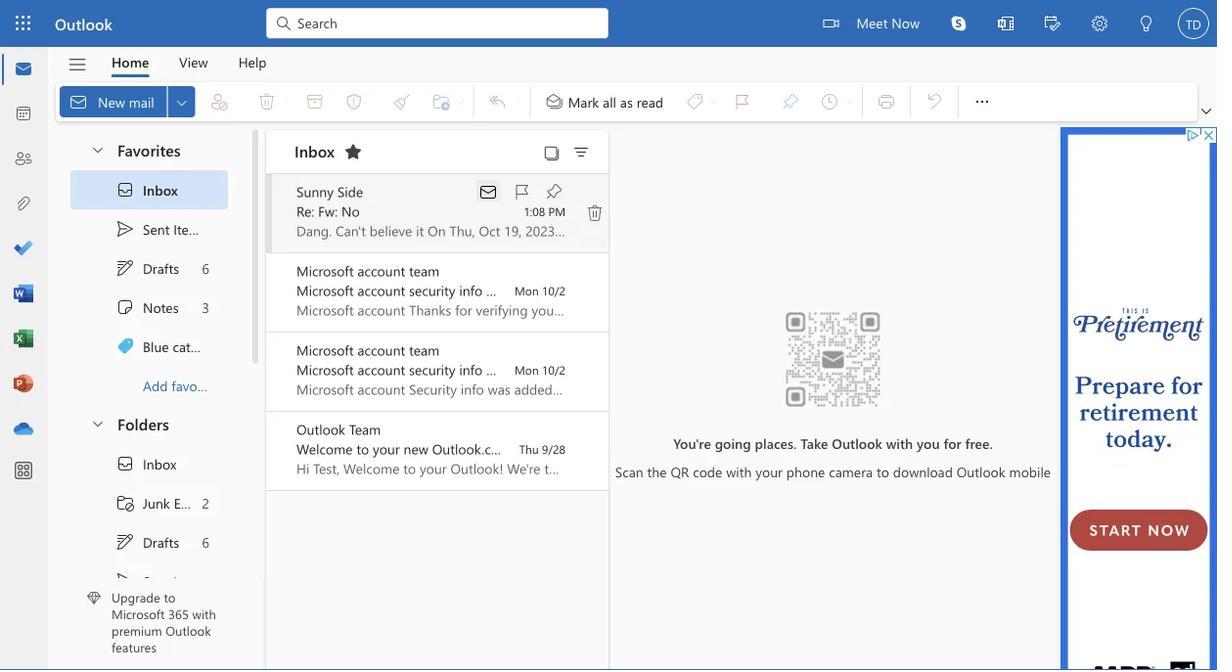 Task type: locate. For each thing, give the bounding box(es) containing it.
0 vertical spatial mon 10/2
[[515, 283, 566, 299]]

 button inside folders tree item
[[80, 405, 114, 442]]

tab list containing home
[[97, 47, 282, 77]]

2  tree item from the top
[[70, 562, 228, 601]]

to
[[357, 440, 369, 458], [877, 462, 890, 480], [164, 589, 176, 606]]

 left new
[[69, 92, 88, 112]]

2 vertical spatial with
[[192, 606, 216, 623]]

 inbox inside favorites tree
[[116, 180, 178, 200]]

info left was
[[460, 361, 483, 379]]

you
[[917, 434, 940, 453]]

calendar image
[[14, 105, 33, 124]]

drafts inside tree
[[143, 533, 179, 551]]

2
[[202, 494, 210, 512]]


[[69, 92, 88, 112], [479, 182, 498, 202]]

microsoft account team
[[297, 262, 440, 280], [297, 341, 440, 359]]

10/2
[[542, 283, 566, 299], [542, 362, 566, 378]]

mon for was
[[515, 362, 539, 378]]

1 vertical spatial microsoft account team
[[297, 341, 440, 359]]

1  drafts from the top
[[116, 258, 179, 278]]

0 vertical spatial  button
[[80, 131, 114, 167]]

2 info from the top
[[460, 361, 483, 379]]

your down places.
[[756, 462, 783, 480]]

items up 365
[[174, 573, 207, 591]]

view button
[[165, 47, 223, 77]]

0 horizontal spatial to
[[164, 589, 176, 606]]

0 vertical spatial team
[[409, 262, 440, 280]]

security up microsoft account security info was added
[[409, 281, 456, 300]]

to for welcome to your new outlook.com account
[[357, 440, 369, 458]]

2 vertical spatial to
[[164, 589, 176, 606]]

2 sent from the top
[[143, 573, 170, 591]]

 tree item up "junk"
[[70, 444, 228, 484]]

0 vertical spatial 
[[174, 94, 190, 110]]

0 horizontal spatial your
[[373, 440, 400, 458]]

inbox heading
[[295, 130, 369, 173]]

2 drafts from the top
[[143, 533, 179, 551]]

2 10/2 from the top
[[542, 362, 566, 378]]

message list section
[[266, 125, 609, 670]]

drafts inside favorites tree
[[143, 259, 179, 277]]

mon 10/2 right was
[[515, 362, 566, 378]]

0 vertical spatial sent
[[143, 220, 170, 238]]

upgrade to microsoft 365 with premium outlook features
[[112, 589, 216, 656]]

 tree item up 365
[[70, 562, 228, 601]]

outlook right premium at the left
[[166, 622, 211, 640]]

sent up "notes"
[[143, 220, 170, 238]]

phone
[[787, 462, 826, 480]]

0 vertical spatial drafts
[[143, 259, 179, 277]]


[[116, 258, 135, 278], [116, 533, 135, 552]]

 tree item
[[70, 249, 228, 288], [70, 523, 228, 562]]

re:
[[297, 202, 315, 220]]

camera
[[829, 462, 874, 480]]

favorites tree item
[[70, 131, 228, 170]]

 up 
[[116, 219, 135, 239]]

1  inbox from the top
[[116, 180, 178, 200]]

items
[[174, 220, 207, 238], [174, 573, 207, 591]]

1  from the top
[[116, 180, 135, 200]]

tab list
[[97, 47, 282, 77]]

1 team from the top
[[409, 262, 440, 280]]

0 vertical spatial your
[[373, 440, 400, 458]]

security for verification
[[409, 281, 456, 300]]

 tree item up  notes
[[70, 249, 228, 288]]

meet
[[857, 13, 888, 31]]

view
[[179, 53, 208, 71]]

0 vertical spatial security
[[409, 281, 456, 300]]

1 vertical spatial mon
[[515, 362, 539, 378]]

application containing outlook
[[0, 0, 1218, 671]]

you're
[[674, 434, 712, 453]]

 up 
[[116, 258, 135, 278]]

code
[[693, 462, 723, 480]]

 up premium at the left
[[116, 572, 135, 591]]

10/2 right was
[[542, 362, 566, 378]]

0 vertical spatial 10/2
[[542, 283, 566, 299]]

outlook up 
[[55, 13, 112, 34]]

inbox
[[295, 140, 335, 161], [143, 181, 178, 199], [143, 455, 177, 473]]

mail image
[[14, 60, 33, 79]]

1 items from the top
[[174, 220, 207, 238]]

 for 1st "" tree item from the bottom
[[116, 454, 135, 474]]


[[174, 94, 190, 110], [90, 141, 106, 157], [90, 416, 106, 431]]

drafts up "notes"
[[143, 259, 179, 277]]

2  tree item from the top
[[70, 523, 228, 562]]

0 vertical spatial  tree item
[[70, 170, 228, 210]]

inbox for 1st "" tree item from the top
[[143, 181, 178, 199]]

junk
[[143, 494, 170, 512]]

1  tree item from the top
[[70, 249, 228, 288]]


[[344, 142, 363, 162]]

1 horizontal spatial your
[[756, 462, 783, 480]]


[[116, 298, 135, 317]]

 for 
[[116, 258, 135, 278]]

1 vertical spatial mon 10/2
[[515, 362, 566, 378]]

drafts for 
[[143, 259, 179, 277]]

 inside favorites tree
[[116, 219, 135, 239]]

 button down  new mail
[[80, 131, 114, 167]]

0 vertical spatial  inbox
[[116, 180, 178, 200]]

microsoft account team up microsoft account security info verification
[[297, 262, 440, 280]]

2 microsoft account team from the top
[[297, 341, 440, 359]]

 right mail
[[174, 94, 190, 110]]

going
[[715, 434, 752, 453]]

2 mon 10/2 from the top
[[515, 362, 566, 378]]

outlook up camera
[[833, 434, 883, 453]]

1  from the top
[[116, 258, 135, 278]]

 inside button
[[479, 182, 498, 202]]

1 vertical spatial 6
[[202, 533, 210, 551]]

1 vertical spatial 
[[116, 454, 135, 474]]

outlook
[[55, 13, 112, 34], [297, 421, 346, 439], [833, 434, 883, 453], [957, 462, 1006, 480], [166, 622, 211, 640]]

 drafts for 
[[116, 258, 179, 278]]

mon right was
[[515, 362, 539, 378]]

1 vertical spatial 
[[479, 182, 498, 202]]

premium features image
[[87, 592, 101, 605]]

account right outlook.com
[[515, 440, 563, 458]]

9/28
[[542, 442, 566, 457]]

 button
[[1077, 0, 1124, 49]]

1 vertical spatial  sent items
[[116, 572, 207, 591]]

0 vertical spatial inbox
[[295, 140, 335, 161]]

1 vertical spatial 10/2
[[542, 362, 566, 378]]

1 vertical spatial  tree item
[[70, 523, 228, 562]]

6 inside favorites tree
[[202, 259, 210, 277]]

1 security from the top
[[409, 281, 456, 300]]

 button for folders
[[80, 405, 114, 442]]

 inside 'move & delete' group
[[69, 92, 88, 112]]

2  drafts from the top
[[116, 533, 179, 552]]

files image
[[14, 195, 33, 214]]

with right 365
[[192, 606, 216, 623]]

1 vertical spatial to
[[877, 462, 890, 480]]

to right camera
[[877, 462, 890, 480]]

0 horizontal spatial 
[[69, 92, 88, 112]]

notes
[[143, 298, 179, 316]]

for
[[944, 434, 962, 453]]

to inside message list no items selected list box
[[357, 440, 369, 458]]

2  from the top
[[116, 454, 135, 474]]

info left the verification
[[460, 281, 483, 300]]

to right upgrade
[[164, 589, 176, 606]]

 inbox down folders tree item
[[116, 454, 177, 474]]

 tree item
[[70, 484, 228, 523]]

1 vertical spatial  tree item
[[70, 562, 228, 601]]

read
[[637, 92, 664, 110]]

info for verification
[[460, 281, 483, 300]]

2  button from the top
[[80, 405, 114, 442]]


[[67, 54, 88, 75]]

6 inside tree
[[202, 533, 210, 551]]

 for 1st "" tree item from the top
[[116, 180, 135, 200]]

tree
[[70, 444, 228, 671]]

 button
[[1030, 0, 1077, 49]]

 drafts
[[116, 258, 179, 278], [116, 533, 179, 552]]

outlook up welcome
[[297, 421, 346, 439]]

2 horizontal spatial with
[[887, 434, 914, 453]]

items inside favorites tree
[[174, 220, 207, 238]]

1 vertical spatial sent
[[143, 573, 170, 591]]

 button left folders
[[80, 405, 114, 442]]

1 vertical spatial  inbox
[[116, 454, 177, 474]]

account up microsoft account security info verification
[[358, 262, 406, 280]]

2 horizontal spatial to
[[877, 462, 890, 480]]

microsoft
[[297, 262, 354, 280], [297, 281, 354, 300], [297, 341, 354, 359], [297, 361, 354, 379], [112, 606, 165, 623]]

 sent items up 365
[[116, 572, 207, 591]]

1  from the top
[[116, 219, 135, 239]]

2  from the top
[[116, 572, 135, 591]]

 tree item
[[70, 288, 228, 327]]

1  tree item from the top
[[70, 170, 228, 210]]

 drafts down  tree item
[[116, 533, 179, 552]]

download
[[894, 462, 954, 480]]

favorites tree
[[70, 123, 228, 405]]

mon for verification
[[515, 283, 539, 299]]

microsoft account security info verification
[[297, 281, 553, 300]]

6 down 2
[[202, 533, 210, 551]]

0 vertical spatial  tree item
[[70, 249, 228, 288]]

0 vertical spatial 
[[116, 219, 135, 239]]

inbox left  button
[[295, 140, 335, 161]]

 inside tree
[[116, 454, 135, 474]]

0 vertical spatial 
[[116, 258, 135, 278]]

1 info from the top
[[460, 281, 483, 300]]

2 security from the top
[[409, 361, 456, 379]]

0 vertical spatial with
[[887, 434, 914, 453]]

1 vertical spatial  drafts
[[116, 533, 179, 552]]

 junk email 2
[[116, 493, 210, 513]]

microsoft account team up microsoft account security info was added
[[297, 341, 440, 359]]

home button
[[97, 47, 164, 77]]

1 vertical spatial drafts
[[143, 533, 179, 551]]

1 vertical spatial  button
[[80, 405, 114, 442]]

to down team
[[357, 440, 369, 458]]

0 horizontal spatial with
[[192, 606, 216, 623]]

team for verification
[[409, 262, 440, 280]]

 search field
[[266, 0, 609, 44]]

1 mon from the top
[[515, 283, 539, 299]]

 drafts up  notes
[[116, 258, 179, 278]]

outlook banner
[[0, 0, 1218, 49]]

 down  on the bottom left of page
[[116, 533, 135, 552]]

 tree item
[[70, 170, 228, 210], [70, 444, 228, 484]]


[[1140, 16, 1155, 31]]

mobile
[[1010, 462, 1052, 480]]

 tree item down "junk"
[[70, 523, 228, 562]]

account down no
[[358, 281, 406, 300]]

2 vertical spatial inbox
[[143, 455, 177, 473]]

0 vertical spatial items
[[174, 220, 207, 238]]

1 horizontal spatial 
[[479, 182, 498, 202]]

 button
[[538, 138, 566, 165]]

outlook.com
[[432, 440, 511, 458]]

team
[[409, 262, 440, 280], [409, 341, 440, 359]]

items up 3
[[174, 220, 207, 238]]

verification
[[487, 281, 553, 300]]

 inbox down favorites tree item
[[116, 180, 178, 200]]

email
[[174, 494, 206, 512]]

sent inside favorites tree
[[143, 220, 170, 238]]


[[545, 92, 565, 112]]

free.
[[966, 434, 994, 453]]

mon 10/2
[[515, 283, 566, 299], [515, 362, 566, 378]]

new
[[98, 92, 125, 110]]


[[116, 493, 135, 513]]

1 10/2 from the top
[[542, 283, 566, 299]]

your inside the you're going places. take outlook with you for free. scan the qr code with your phone camera to download outlook mobile
[[756, 462, 783, 480]]

6
[[202, 259, 210, 277], [202, 533, 210, 551]]

 tree item down 'favorites'
[[70, 170, 228, 210]]

6 up 3
[[202, 259, 210, 277]]

0 vertical spatial  drafts
[[116, 258, 179, 278]]

 tree item
[[70, 327, 228, 366]]

1  tree item from the top
[[70, 210, 228, 249]]

2 team from the top
[[409, 341, 440, 359]]

microsoft account team for microsoft account security info was added
[[297, 341, 440, 359]]

 up  on the bottom left of page
[[116, 454, 135, 474]]

1  sent items from the top
[[116, 219, 207, 239]]

1 vertical spatial items
[[174, 573, 207, 591]]

sent up 365
[[143, 573, 170, 591]]

0 vertical spatial info
[[460, 281, 483, 300]]

security left was
[[409, 361, 456, 379]]

1 vertical spatial 
[[116, 572, 135, 591]]


[[572, 143, 591, 163]]

 button inside favorites tree item
[[80, 131, 114, 167]]

 mark all as read
[[545, 92, 664, 112]]

left-rail-appbar navigation
[[4, 47, 43, 452]]

 tree item
[[70, 210, 228, 249], [70, 562, 228, 601]]

1 horizontal spatial to
[[357, 440, 369, 458]]

 inside folders tree item
[[90, 416, 106, 431]]

inbox down favorites tree item
[[143, 181, 178, 199]]

2  from the top
[[116, 533, 135, 552]]

application
[[0, 0, 1218, 671]]

0 vertical spatial to
[[357, 440, 369, 458]]

inbox 
[[295, 140, 363, 162]]

mon 10/2 down 1:08 pm
[[515, 283, 566, 299]]

mon up added
[[515, 283, 539, 299]]

thu 9/28
[[520, 442, 566, 457]]

 inside favorites tree
[[116, 258, 135, 278]]

0 vertical spatial mon
[[515, 283, 539, 299]]

your down team
[[373, 440, 400, 458]]

 button
[[338, 136, 369, 167]]

1 vertical spatial info
[[460, 361, 483, 379]]

10/2 down pm
[[542, 283, 566, 299]]

outlook inside message list no items selected list box
[[297, 421, 346, 439]]

 down favorites tree item
[[116, 180, 135, 200]]

team up microsoft account security info was added
[[409, 341, 440, 359]]


[[824, 16, 839, 31]]

welcome to your new outlook.com account
[[297, 440, 563, 458]]

 down  new mail
[[90, 141, 106, 157]]

1 mon 10/2 from the top
[[515, 283, 566, 299]]

1 vertical spatial 
[[90, 141, 106, 157]]

2 mon from the top
[[515, 362, 539, 378]]

 left folders
[[90, 416, 106, 431]]

1 vertical spatial security
[[409, 361, 456, 379]]

1  button from the top
[[80, 131, 114, 167]]

6 for 
[[202, 533, 210, 551]]

 drafts inside favorites tree
[[116, 258, 179, 278]]

microsoft account team for microsoft account security info verification
[[297, 262, 440, 280]]

0 vertical spatial  sent items
[[116, 219, 207, 239]]

1 vertical spatial team
[[409, 341, 440, 359]]

2 items from the top
[[174, 573, 207, 591]]

0 vertical spatial  tree item
[[70, 210, 228, 249]]

outlook inside banner
[[55, 13, 112, 34]]

1 horizontal spatial with
[[727, 462, 752, 480]]

 button
[[1124, 0, 1171, 49]]

drafts down the  junk email 2
[[143, 533, 179, 551]]

1 vertical spatial your
[[756, 462, 783, 480]]

your
[[373, 440, 400, 458], [756, 462, 783, 480]]

with left you
[[887, 434, 914, 453]]

 blue category
[[116, 337, 226, 356]]

inbox up the  junk email 2
[[143, 455, 177, 473]]

inbox inside inbox 
[[295, 140, 335, 161]]

1 sent from the top
[[143, 220, 170, 238]]

people image
[[14, 150, 33, 169]]

 inside favorites tree
[[116, 180, 135, 200]]

team up microsoft account security info verification
[[409, 262, 440, 280]]

 tree item down favorites tree item
[[70, 210, 228, 249]]

inbox inside favorites tree
[[143, 181, 178, 199]]

1 microsoft account team from the top
[[297, 262, 440, 280]]

0 vertical spatial 
[[116, 180, 135, 200]]

sent
[[143, 220, 170, 238], [143, 573, 170, 591]]

1 drafts from the top
[[143, 259, 179, 277]]

0 vertical spatial 
[[69, 92, 88, 112]]

2 6 from the top
[[202, 533, 210, 551]]

1 6 from the top
[[202, 259, 210, 277]]

1 vertical spatial 
[[116, 533, 135, 552]]

0 vertical spatial 6
[[202, 259, 210, 277]]

 inside favorites tree item
[[90, 141, 106, 157]]

 sent items up "notes"
[[116, 219, 207, 239]]

with
[[887, 434, 914, 453], [727, 462, 752, 480], [192, 606, 216, 623]]

mon
[[515, 283, 539, 299], [515, 362, 539, 378]]

 left the  button
[[479, 182, 498, 202]]

0 vertical spatial microsoft account team
[[297, 262, 440, 280]]

2 vertical spatial 
[[90, 416, 106, 431]]

1 vertical spatial  tree item
[[70, 444, 228, 484]]

to inside upgrade to microsoft 365 with premium outlook features
[[164, 589, 176, 606]]

1 vertical spatial inbox
[[143, 181, 178, 199]]

with down going
[[727, 462, 752, 480]]



Task type: vqa. For each thing, say whether or not it's contained in the screenshot.
first "security" from the bottom
yes



Task type: describe. For each thing, give the bounding box(es) containing it.
2  sent items from the top
[[116, 572, 207, 591]]

upgrade
[[112, 589, 160, 606]]

 button
[[983, 0, 1030, 49]]

tree containing 
[[70, 444, 228, 671]]

features
[[112, 639, 157, 656]]

3
[[202, 298, 210, 316]]

td image
[[1179, 8, 1210, 39]]

 notes
[[116, 298, 179, 317]]


[[513, 182, 533, 202]]

mon 10/2 for microsoft account security info was added
[[515, 362, 566, 378]]

welcome
[[297, 440, 353, 458]]


[[973, 92, 993, 112]]

word image
[[14, 285, 33, 304]]

 button
[[542, 180, 566, 204]]

no
[[342, 202, 360, 220]]

10/2 for microsoft account security info was added
[[542, 362, 566, 378]]

 for 
[[116, 533, 135, 552]]

microsoft inside upgrade to microsoft 365 with premium outlook features
[[112, 606, 165, 623]]

drafts for 
[[143, 533, 179, 551]]

all
[[603, 92, 617, 110]]

 for  new mail
[[69, 92, 88, 112]]

 button
[[963, 82, 1003, 121]]

fw:
[[318, 202, 338, 220]]

added
[[513, 361, 552, 379]]


[[1093, 16, 1108, 31]]

scan
[[616, 462, 644, 480]]

2  tree item from the top
[[70, 444, 228, 484]]

2  inbox from the top
[[116, 454, 177, 474]]

tab list inside application
[[97, 47, 282, 77]]

new
[[404, 440, 429, 458]]

to inside the you're going places. take outlook with you for free. scan the qr code with your phone camera to download outlook mobile
[[877, 462, 890, 480]]

powerpoint image
[[14, 375, 33, 395]]

 inside tree
[[116, 572, 135, 591]]

 inside  popup button
[[174, 94, 190, 110]]

 for favorites
[[90, 141, 106, 157]]

side
[[338, 183, 363, 201]]

now
[[892, 13, 920, 31]]

outlook team
[[297, 421, 381, 439]]

 button
[[1198, 102, 1216, 121]]

message list no items selected list box
[[266, 174, 609, 670]]

you're going places. take outlook with you for free. scan the qr code with your phone camera to download outlook mobile
[[616, 434, 1052, 480]]

add favorite tree item
[[70, 366, 228, 405]]

premium
[[112, 622, 162, 640]]

places.
[[755, 434, 797, 453]]

help button
[[224, 47, 282, 77]]

team
[[349, 421, 381, 439]]

move & delete group
[[60, 82, 470, 121]]

 sent items inside favorites tree
[[116, 219, 207, 239]]

 tree item for 
[[70, 249, 228, 288]]

add
[[143, 377, 168, 395]]

info for was
[[460, 361, 483, 379]]

account up team
[[358, 361, 406, 379]]

outlook link
[[55, 0, 112, 47]]

team for was
[[409, 341, 440, 359]]

 for folders
[[90, 416, 106, 431]]


[[952, 16, 967, 31]]

 button
[[477, 180, 500, 204]]

more apps image
[[14, 462, 33, 482]]

was
[[487, 361, 509, 379]]

to for upgrade to microsoft 365 with premium outlook features
[[164, 589, 176, 606]]

as
[[621, 92, 633, 110]]

1 vertical spatial with
[[727, 462, 752, 480]]

inbox for 1st "" tree item from the bottom
[[143, 455, 177, 473]]

sunny side
[[297, 183, 363, 201]]


[[116, 337, 135, 356]]

excel image
[[14, 330, 33, 350]]


[[1202, 107, 1212, 117]]

with inside upgrade to microsoft 365 with premium outlook features
[[192, 606, 216, 623]]


[[274, 14, 294, 33]]

category
[[173, 338, 226, 356]]

items inside tree
[[174, 573, 207, 591]]

mark
[[569, 92, 599, 110]]


[[543, 144, 561, 162]]

 new mail
[[69, 92, 154, 112]]

mon 10/2 for microsoft account security info verification
[[515, 283, 566, 299]]

thu
[[520, 442, 539, 457]]

onedrive image
[[14, 420, 33, 440]]

 for 
[[479, 182, 498, 202]]

 button
[[511, 180, 533, 204]]

 tree item for 
[[70, 523, 228, 562]]

sunny
[[297, 183, 334, 201]]

1:08
[[524, 204, 546, 219]]

 drafts for 
[[116, 533, 179, 552]]

home
[[112, 53, 149, 71]]

security for was
[[409, 361, 456, 379]]

re: fw: no
[[297, 202, 360, 220]]

6 for 
[[202, 259, 210, 277]]

 button for favorites
[[80, 131, 114, 167]]


[[544, 182, 564, 202]]

 button
[[566, 138, 597, 165]]

add favorite
[[143, 377, 217, 395]]

meet now
[[857, 13, 920, 31]]

your inside message list no items selected list box
[[373, 440, 400, 458]]

mail
[[129, 92, 154, 110]]

qr
[[671, 462, 690, 480]]

outlook down free.
[[957, 462, 1006, 480]]

365
[[168, 606, 189, 623]]

10/2 for microsoft account security info verification
[[542, 283, 566, 299]]

favorite
[[172, 377, 217, 395]]

to do image
[[14, 240, 33, 259]]


[[999, 16, 1014, 31]]

Search field
[[296, 12, 597, 33]]

blue
[[143, 338, 169, 356]]

account up microsoft account security info was added
[[358, 341, 406, 359]]

favorites
[[117, 139, 181, 160]]

folders tree item
[[70, 405, 228, 444]]

tags group
[[535, 82, 859, 121]]

 button
[[58, 48, 97, 81]]

 button
[[936, 0, 983, 47]]

outlook inside upgrade to microsoft 365 with premium outlook features
[[166, 622, 211, 640]]

pm
[[549, 204, 566, 219]]

the
[[648, 462, 667, 480]]


[[1046, 16, 1061, 31]]

take
[[801, 434, 829, 453]]

1:08 pm
[[524, 204, 566, 219]]



